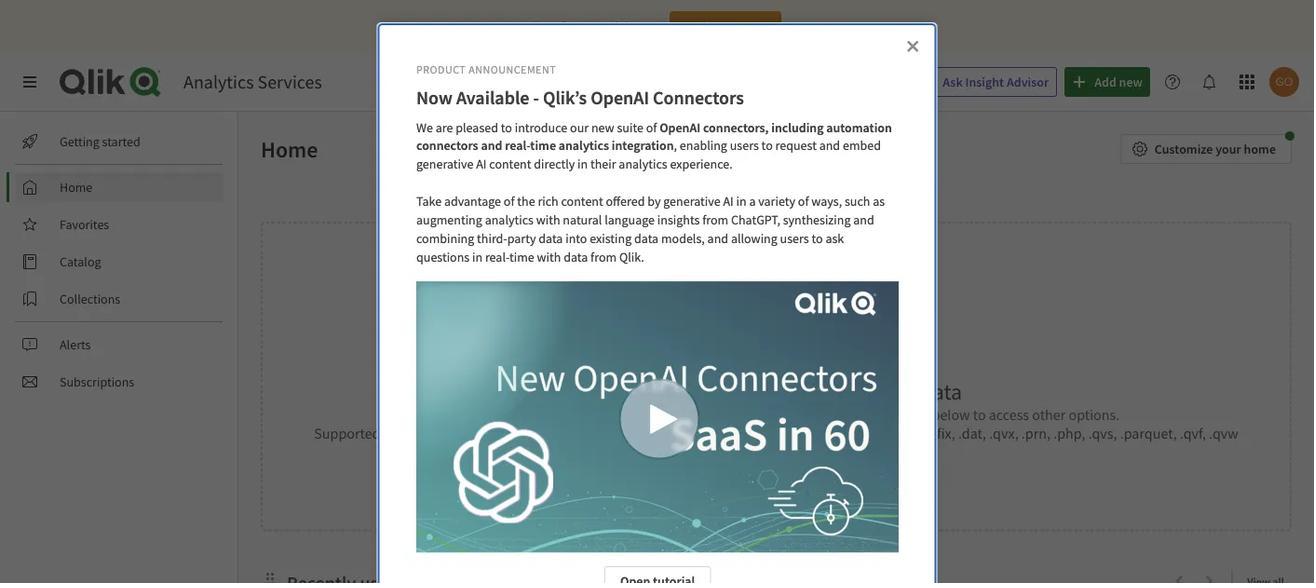 Task type: vqa. For each thing, say whether or not it's contained in the screenshot.
"No"
no



Task type: locate. For each thing, give the bounding box(es) containing it.
product
[[416, 62, 466, 76]]

.qvd,
[[446, 424, 477, 443]]

files
[[641, 377, 679, 405]]

0 horizontal spatial file
[[384, 424, 403, 443]]

now!
[[736, 18, 764, 34]]

favorites
[[60, 216, 109, 233]]

to right pleased
[[501, 119, 512, 135]]

including
[[771, 119, 824, 135]]

0 horizontal spatial users
[[730, 137, 759, 154]]

0 horizontal spatial new
[[591, 119, 614, 135]]

real- down we are pleased to introduce our new suite of
[[505, 137, 530, 154]]

.tab,
[[701, 424, 728, 443]]

1 vertical spatial analytics
[[619, 156, 667, 172]]

now available - qlik's openai connectors
[[416, 86, 744, 109]]

favorites link
[[15, 210, 224, 240]]

offered
[[606, 193, 645, 209]]

1 horizontal spatial users
[[780, 230, 809, 247]]

started
[[102, 133, 141, 150], [458, 405, 501, 424]]

add new data button
[[724, 454, 830, 483]]

started inside the drop files anywhere to upload your data get started by dragging and dropping a data file anywhere on this screen or click below to access other options. supported file types: .qvd, .xlsx, .xls, .xlw, .xlsm, .xml, .csv, .txt, .tab, .qvo, .skv, .log, .html, .htm, .kml, .fix, .dat, .qvx, .prn, .php, .qvs, .parquet, .qvf, .qvw
[[458, 405, 501, 424]]

0 horizontal spatial home
[[60, 179, 93, 196]]

into
[[565, 230, 587, 247]]

1 vertical spatial your
[[874, 377, 917, 405]]

1 vertical spatial generative
[[663, 193, 721, 209]]

content up natural
[[561, 193, 603, 209]]

catalog
[[60, 253, 101, 270]]

enabling
[[680, 137, 727, 154]]

to left 'this' on the bottom right of the page
[[780, 377, 799, 405]]

generative inside , enabling users to request and embed generative ai content directly in their analytics experience.
[[416, 156, 473, 172]]

directly
[[534, 156, 575, 172]]

free
[[533, 18, 557, 34]]

by inside take advantage of the rich content offered by generative ai in a variety of ways, such as augmenting analytics with natural language insights from chatgpt, synthesizing and combining third-party data into existing data models, and allowing users to ask questions in real-time with data from qlik.
[[647, 193, 661, 209]]

of up integration
[[646, 119, 657, 135]]

click
[[901, 405, 929, 424]]

file left .qvo,
[[709, 405, 728, 424]]

your inside button
[[1216, 141, 1242, 157]]

ways,
[[812, 193, 842, 209]]

openai up suite
[[591, 86, 649, 109]]

0 vertical spatial ai
[[476, 156, 486, 172]]

add new data
[[739, 460, 815, 477]]

.qvw
[[1210, 424, 1239, 443]]

alerts
[[60, 336, 91, 353]]

.qvx,
[[990, 424, 1019, 443]]

0 horizontal spatial in
[[472, 248, 482, 265]]

started right get
[[458, 405, 501, 424]]

0 horizontal spatial generative
[[416, 156, 473, 172]]

1 vertical spatial new
[[763, 460, 787, 477]]

activate now! link
[[670, 11, 782, 41]]

.php,
[[1054, 424, 1086, 443]]

1 horizontal spatial your
[[1216, 141, 1242, 157]]

collections link
[[15, 284, 224, 314]]

on
[[796, 405, 812, 424]]

0 horizontal spatial ai
[[476, 156, 486, 172]]

.htm,
[[864, 424, 897, 443]]

, enabling users to request and embed generative ai content directly in their analytics experience.
[[416, 137, 884, 172]]

0 vertical spatial in
[[577, 156, 588, 172]]

.qvf,
[[1181, 424, 1207, 443]]

customize your home
[[1155, 141, 1277, 157]]

1 horizontal spatial by
[[647, 193, 661, 209]]

0 horizontal spatial content
[[489, 156, 531, 172]]

close sidebar menu image
[[22, 75, 37, 89]]

2 horizontal spatial analytics
[[619, 156, 667, 172]]

content
[[489, 156, 531, 172], [561, 193, 603, 209]]

users down synthesizing
[[780, 230, 809, 247]]

0 vertical spatial content
[[489, 156, 531, 172]]

remaining:
[[587, 18, 646, 34]]

1 horizontal spatial started
[[458, 405, 501, 424]]

we
[[416, 119, 433, 135]]

1 horizontal spatial in
[[577, 156, 588, 172]]

to left ask
[[812, 230, 823, 247]]

1 horizontal spatial analytics
[[559, 137, 609, 154]]

generative down connectors
[[416, 156, 473, 172]]

0 vertical spatial a
[[749, 193, 756, 209]]

data right '.csv,'
[[678, 405, 706, 424]]

time down the introduce
[[530, 137, 556, 154]]

0 horizontal spatial of
[[504, 193, 514, 209]]

to inside take advantage of the rich content offered by generative ai in a variety of ways, such as augmenting analytics with natural language insights from chatgpt, synthesizing and combining third-party data into existing data models, and allowing users to ask questions in real-time with data from qlik.
[[812, 230, 823, 247]]

users down "connectors,"
[[730, 137, 759, 154]]

and down pleased
[[481, 137, 502, 154]]

days
[[559, 18, 585, 34]]

0 vertical spatial generative
[[416, 156, 473, 172]]

analytics down integration
[[619, 156, 667, 172]]

of left the the in the left top of the page
[[504, 193, 514, 209]]

subscriptions
[[60, 374, 134, 390]]

of
[[646, 119, 657, 135], [504, 193, 514, 209], [798, 193, 809, 209]]

.qvs,
[[1089, 424, 1118, 443]]

2 horizontal spatial in
[[736, 193, 747, 209]]

1 horizontal spatial home
[[261, 135, 318, 163]]

1 horizontal spatial content
[[561, 193, 603, 209]]

by left dragging
[[504, 405, 520, 424]]

.xml,
[[612, 424, 642, 443]]

time inside take advantage of the rich content offered by generative ai in a variety of ways, such as augmenting analytics with natural language insights from chatgpt, synthesizing and combining third-party data into existing data models, and allowing users to ask questions in real-time with data from qlik.
[[509, 248, 534, 265]]

generative up insights
[[663, 193, 721, 209]]

0 vertical spatial new
[[591, 119, 614, 135]]

new right add
[[763, 460, 787, 477]]

0 vertical spatial users
[[730, 137, 759, 154]]

and
[[481, 137, 502, 154], [819, 137, 840, 154], [853, 211, 874, 228], [707, 230, 728, 247], [581, 405, 605, 424]]

navigation pane element
[[0, 119, 238, 404]]

1 vertical spatial a
[[668, 405, 675, 424]]

and right the models,
[[707, 230, 728, 247]]

are
[[435, 119, 453, 135]]

ai up chatgpt,
[[723, 193, 734, 209]]

your up .htm,
[[874, 377, 917, 405]]

1 horizontal spatial new
[[763, 460, 787, 477]]

to inside , enabling users to request and embed generative ai content directly in their analytics experience.
[[762, 137, 773, 154]]

1 vertical spatial users
[[780, 230, 809, 247]]

new right our
[[591, 119, 614, 135]]

anywhere left on
[[731, 405, 793, 424]]

in up chatgpt,
[[736, 193, 747, 209]]

home up favorites
[[60, 179, 93, 196]]

drop
[[591, 377, 637, 405]]

integration
[[612, 137, 674, 154]]

1 vertical spatial content
[[561, 193, 603, 209]]

0 horizontal spatial openai
[[591, 86, 649, 109]]

advantage
[[444, 193, 501, 209]]

.xls,
[[514, 424, 538, 443]]

from down existing
[[590, 248, 617, 265]]

0 horizontal spatial your
[[874, 377, 917, 405]]

data left into
[[538, 230, 563, 247]]

started right getting
[[102, 133, 141, 150]]

data
[[538, 230, 563, 247], [634, 230, 659, 247], [564, 248, 588, 265], [921, 377, 963, 405], [678, 405, 706, 424], [790, 460, 815, 477]]

from right insights
[[702, 211, 728, 228]]

ai
[[476, 156, 486, 172], [723, 193, 734, 209]]

your left home
[[1216, 141, 1242, 157]]

0 vertical spatial by
[[647, 193, 661, 209]]

0 vertical spatial analytics
[[559, 137, 609, 154]]

.csv,
[[645, 424, 672, 443]]

data down .log,
[[790, 460, 815, 477]]

to for upload
[[780, 377, 799, 405]]

questions
[[416, 248, 469, 265]]

of up synthesizing
[[798, 193, 809, 209]]

1 vertical spatial by
[[504, 405, 520, 424]]

embed
[[843, 137, 881, 154]]

real- inside openai connectors, including automation connectors and real-time analytics integration
[[505, 137, 530, 154]]

dropping
[[607, 405, 665, 424]]

0 vertical spatial real-
[[505, 137, 530, 154]]

content up the the in the left top of the page
[[489, 156, 531, 172]]

0 horizontal spatial analytics
[[485, 211, 533, 228]]

time down the party
[[509, 248, 534, 265]]

.txt,
[[675, 424, 698, 443]]

getting started link
[[15, 127, 224, 157]]

move collection image
[[261, 572, 280, 583]]

main content
[[231, 112, 1315, 583]]

variety
[[758, 193, 795, 209]]

home down services
[[261, 135, 318, 163]]

services
[[258, 70, 322, 94]]

natural
[[563, 211, 602, 228]]

from
[[702, 211, 728, 228], [590, 248, 617, 265]]

1 horizontal spatial of
[[646, 119, 657, 135]]

1 horizontal spatial ai
[[723, 193, 734, 209]]

data up qlik.
[[634, 230, 659, 247]]

in left their
[[577, 156, 588, 172]]

1 vertical spatial in
[[736, 193, 747, 209]]

0 vertical spatial your
[[1216, 141, 1242, 157]]

1 vertical spatial real-
[[485, 248, 509, 265]]

new inside × dialog
[[591, 119, 614, 135]]

analytics services
[[184, 70, 322, 94]]

2 vertical spatial analytics
[[485, 211, 533, 228]]

analytics down our
[[559, 137, 609, 154]]

real- down third-
[[485, 248, 509, 265]]

file
[[709, 405, 728, 424], [384, 424, 403, 443]]

× button
[[898, 30, 928, 60]]

suite
[[617, 119, 643, 135]]

a
[[749, 193, 756, 209], [668, 405, 675, 424]]

.html,
[[824, 424, 861, 443]]

ai down pleased
[[476, 156, 486, 172]]

1 vertical spatial from
[[590, 248, 617, 265]]

generative inside take advantage of the rich content offered by generative ai in a variety of ways, such as augmenting analytics with natural language insights from chatgpt, synthesizing and combining third-party data into existing data models, and allowing users to ask questions in real-time with data from qlik.
[[663, 193, 721, 209]]

pleased
[[456, 119, 498, 135]]

analytics inside take advantage of the rich content offered by generative ai in a variety of ways, such as augmenting analytics with natural language insights from chatgpt, synthesizing and combining third-party data into existing data models, and allowing users to ask questions in real-time with data from qlik.
[[485, 211, 533, 228]]

customize your home button
[[1121, 134, 1293, 164]]

1 vertical spatial ai
[[723, 193, 734, 209]]

0 vertical spatial started
[[102, 133, 141, 150]]

0 horizontal spatial by
[[504, 405, 520, 424]]

and left embed
[[819, 137, 840, 154]]

1 vertical spatial started
[[458, 405, 501, 424]]

,
[[674, 137, 677, 154]]

anywhere
[[684, 377, 776, 405], [731, 405, 793, 424]]

0 vertical spatial time
[[530, 137, 556, 154]]

catalog link
[[15, 247, 224, 277]]

by right the offered
[[647, 193, 661, 209]]

1 horizontal spatial generative
[[663, 193, 721, 209]]

1 horizontal spatial a
[[749, 193, 756, 209]]

1 horizontal spatial openai
[[659, 119, 701, 135]]

introduce
[[515, 119, 567, 135]]

file left types:
[[384, 424, 403, 443]]

× dialog
[[378, 23, 937, 583]]

openai
[[591, 86, 649, 109], [659, 119, 701, 135]]

to left request
[[762, 137, 773, 154]]

1 vertical spatial openai
[[659, 119, 701, 135]]

and inside the drop files anywhere to upload your data get started by dragging and dropping a data file anywhere on this screen or click below to access other options. supported file types: .qvd, .xlsx, .xls, .xlw, .xlsm, .xml, .csv, .txt, .tab, .qvo, .skv, .log, .html, .htm, .kml, .fix, .dat, .qvx, .prn, .php, .qvs, .parquet, .qvf, .qvw
[[581, 405, 605, 424]]

.log,
[[794, 424, 821, 443]]

users inside , enabling users to request and embed generative ai content directly in their analytics experience.
[[730, 137, 759, 154]]

1 vertical spatial home
[[60, 179, 93, 196]]

time
[[530, 137, 556, 154], [509, 248, 534, 265]]

in down third-
[[472, 248, 482, 265]]

the
[[517, 193, 535, 209]]

0 vertical spatial from
[[702, 211, 728, 228]]

analytics up the party
[[485, 211, 533, 228]]

openai up , in the right top of the page
[[659, 119, 701, 135]]

add
[[739, 460, 761, 477]]

1 vertical spatial time
[[509, 248, 534, 265]]

2 vertical spatial in
[[472, 248, 482, 265]]

generative
[[416, 156, 473, 172], [663, 193, 721, 209]]

0 vertical spatial home
[[261, 135, 318, 163]]

0 horizontal spatial a
[[668, 405, 675, 424]]

and left .xml,
[[581, 405, 605, 424]]

0 horizontal spatial started
[[102, 133, 141, 150]]

getting
[[60, 133, 100, 150]]

-
[[533, 86, 539, 109]]

2 horizontal spatial of
[[798, 193, 809, 209]]

home inside navigation pane element
[[60, 179, 93, 196]]

experience.
[[670, 156, 733, 172]]

a up chatgpt,
[[749, 193, 756, 209]]

ai inside , enabling users to request and embed generative ai content directly in their analytics experience.
[[476, 156, 486, 172]]

automation
[[826, 119, 892, 135]]

content inside take advantage of the rich content offered by generative ai in a variety of ways, such as augmenting analytics with natural language insights from chatgpt, synthesizing and combining third-party data into existing data models, and allowing users to ask questions in real-time with data from qlik.
[[561, 193, 603, 209]]

openai inside openai connectors, including automation connectors and real-time analytics integration
[[659, 119, 701, 135]]

a right dropping
[[668, 405, 675, 424]]



Task type: describe. For each thing, give the bounding box(es) containing it.
1 vertical spatial with
[[537, 248, 561, 265]]

to for introduce
[[501, 119, 512, 135]]

supported
[[314, 424, 381, 443]]

now
[[416, 86, 452, 109]]

time inside openai connectors, including automation connectors and real-time analytics integration
[[530, 137, 556, 154]]

their
[[590, 156, 616, 172]]

and inside openai connectors, including automation connectors and real-time analytics integration
[[481, 137, 502, 154]]

customize
[[1155, 141, 1214, 157]]

get
[[433, 405, 455, 424]]

to for request
[[762, 137, 773, 154]]

access
[[989, 405, 1030, 424]]

getting started
[[60, 133, 141, 150]]

searchbar element
[[575, 67, 901, 97]]

or
[[885, 405, 898, 424]]

a inside the drop files anywhere to upload your data get started by dragging and dropping a data file anywhere on this screen or click below to access other options. supported file types: .qvd, .xlsx, .xls, .xlw, .xlsm, .xml, .csv, .txt, .tab, .qvo, .skv, .log, .html, .htm, .kml, .fix, .dat, .qvx, .prn, .php, .qvs, .parquet, .qvf, .qvw
[[668, 405, 675, 424]]

ask
[[943, 74, 963, 90]]

augmenting
[[416, 211, 482, 228]]

take advantage of the rich content offered by generative ai in a variety of ways, such as augmenting analytics with natural language insights from chatgpt, synthesizing and combining third-party data into existing data models, and allowing users to ask questions in real-time with data from qlik.
[[416, 193, 888, 265]]

your inside the drop files anywhere to upload your data get started by dragging and dropping a data file anywhere on this screen or click below to access other options. supported file types: .qvd, .xlsx, .xls, .xlw, .xlsm, .xml, .csv, .txt, .tab, .qvo, .skv, .log, .html, .htm, .kml, .fix, .dat, .qvx, .prn, .php, .qvs, .parquet, .qvf, .qvw
[[874, 377, 917, 405]]

rich
[[538, 193, 558, 209]]

insights
[[657, 211, 700, 228]]

below
[[932, 405, 971, 424]]

main content containing home
[[231, 112, 1315, 583]]

new inside button
[[763, 460, 787, 477]]

allowing
[[731, 230, 778, 247]]

collections
[[60, 291, 120, 308]]

ask insight advisor
[[943, 74, 1050, 90]]

and inside , enabling users to request and embed generative ai content directly in their analytics experience.
[[819, 137, 840, 154]]

.xlsx,
[[480, 424, 511, 443]]

home
[[1245, 141, 1277, 157]]

in inside , enabling users to request and embed generative ai content directly in their analytics experience.
[[577, 156, 588, 172]]

other
[[1033, 405, 1066, 424]]

analytics inside openai connectors, including automation connectors and real-time analytics integration
[[559, 137, 609, 154]]

×
[[906, 32, 919, 57]]

connectors
[[416, 137, 478, 154]]

request
[[775, 137, 817, 154]]

such
[[845, 193, 870, 209]]

home inside main content
[[261, 135, 318, 163]]

.qvo,
[[731, 424, 761, 443]]

content inside , enabling users to request and embed generative ai content directly in their analytics experience.
[[489, 156, 531, 172]]

party
[[507, 230, 536, 247]]

anywhere up .tab,
[[684, 377, 776, 405]]

0 vertical spatial with
[[536, 211, 560, 228]]

drop files anywhere to upload your data get started by dragging and dropping a data file anywhere on this screen or click below to access other options. supported file types: .qvd, .xlsx, .xls, .xlw, .xlsm, .xml, .csv, .txt, .tab, .qvo, .skv, .log, .html, .htm, .kml, .fix, .dat, .qvx, .prn, .php, .qvs, .parquet, .qvf, .qvw
[[314, 377, 1239, 443]]

announcement
[[468, 62, 556, 76]]

by inside the drop files anywhere to upload your data get started by dragging and dropping a data file anywhere on this screen or click below to access other options. supported file types: .qvd, .xlsx, .xls, .xlw, .xlsm, .xml, .csv, .txt, .tab, .qvo, .skv, .log, .html, .htm, .kml, .fix, .dat, .qvx, .prn, .php, .qvs, .parquet, .qvf, .qvw
[[504, 405, 520, 424]]

.xlw,
[[541, 424, 569, 443]]

connectors,
[[703, 119, 769, 135]]

1 horizontal spatial file
[[709, 405, 728, 424]]

combining
[[416, 230, 474, 247]]

connectors
[[653, 86, 744, 109]]

existing
[[590, 230, 632, 247]]

to right below
[[974, 405, 987, 424]]

analytics inside , enabling users to request and embed generative ai content directly in their analytics experience.
[[619, 156, 667, 172]]

openai connectors, including automation connectors and real-time analytics integration
[[416, 119, 895, 154]]

this
[[815, 405, 838, 424]]

activate
[[688, 18, 733, 34]]

we are pleased to introduce our new suite of
[[416, 119, 659, 135]]

and down such on the right of the page
[[853, 211, 874, 228]]

Search text field
[[605, 67, 901, 97]]

1 horizontal spatial from
[[702, 211, 728, 228]]

ai inside take advantage of the rich content offered by generative ai in a variety of ways, such as augmenting analytics with natural language insights from chatgpt, synthesizing and combining third-party data into existing data models, and allowing users to ask questions in real-time with data from qlik.
[[723, 193, 734, 209]]

.kml,
[[900, 424, 931, 443]]

subscriptions link
[[15, 367, 224, 397]]

real- inside take advantage of the rich content offered by generative ai in a variety of ways, such as augmenting analytics with natural language insights from chatgpt, synthesizing and combining third-party data into existing data models, and allowing users to ask questions in real-time with data from qlik.
[[485, 248, 509, 265]]

data inside button
[[790, 460, 815, 477]]

.prn,
[[1022, 424, 1051, 443]]

home link
[[15, 172, 224, 202]]

qlik.
[[619, 248, 644, 265]]

our
[[570, 119, 589, 135]]

language
[[605, 211, 655, 228]]

chatgpt,
[[731, 211, 780, 228]]

.parquet,
[[1121, 424, 1178, 443]]

alerts link
[[15, 330, 224, 360]]

as
[[873, 193, 885, 209]]

started inside navigation pane element
[[102, 133, 141, 150]]

users inside take advantage of the rich content offered by generative ai in a variety of ways, such as augmenting analytics with natural language insights from chatgpt, synthesizing and combining third-party data into existing data models, and allowing users to ask questions in real-time with data from qlik.
[[780, 230, 809, 247]]

advisor
[[1007, 74, 1050, 90]]

data up the .fix,
[[921, 377, 963, 405]]

data down into
[[564, 248, 588, 265]]

models,
[[661, 230, 705, 247]]

a inside take advantage of the rich content offered by generative ai in a variety of ways, such as augmenting analytics with natural language insights from chatgpt, synthesizing and combining third-party data into existing data models, and allowing users to ask questions in real-time with data from qlik.
[[749, 193, 756, 209]]

.dat,
[[959, 424, 987, 443]]

insight
[[966, 74, 1005, 90]]

take
[[416, 193, 441, 209]]

dragging
[[523, 405, 578, 424]]

available
[[456, 86, 529, 109]]

types:
[[406, 424, 444, 443]]

ask
[[826, 230, 844, 247]]

analytics services element
[[184, 70, 322, 94]]

.skv,
[[764, 424, 791, 443]]

upload
[[804, 377, 870, 405]]

screen
[[841, 405, 882, 424]]

0 horizontal spatial from
[[590, 248, 617, 265]]

0 vertical spatial openai
[[591, 86, 649, 109]]



